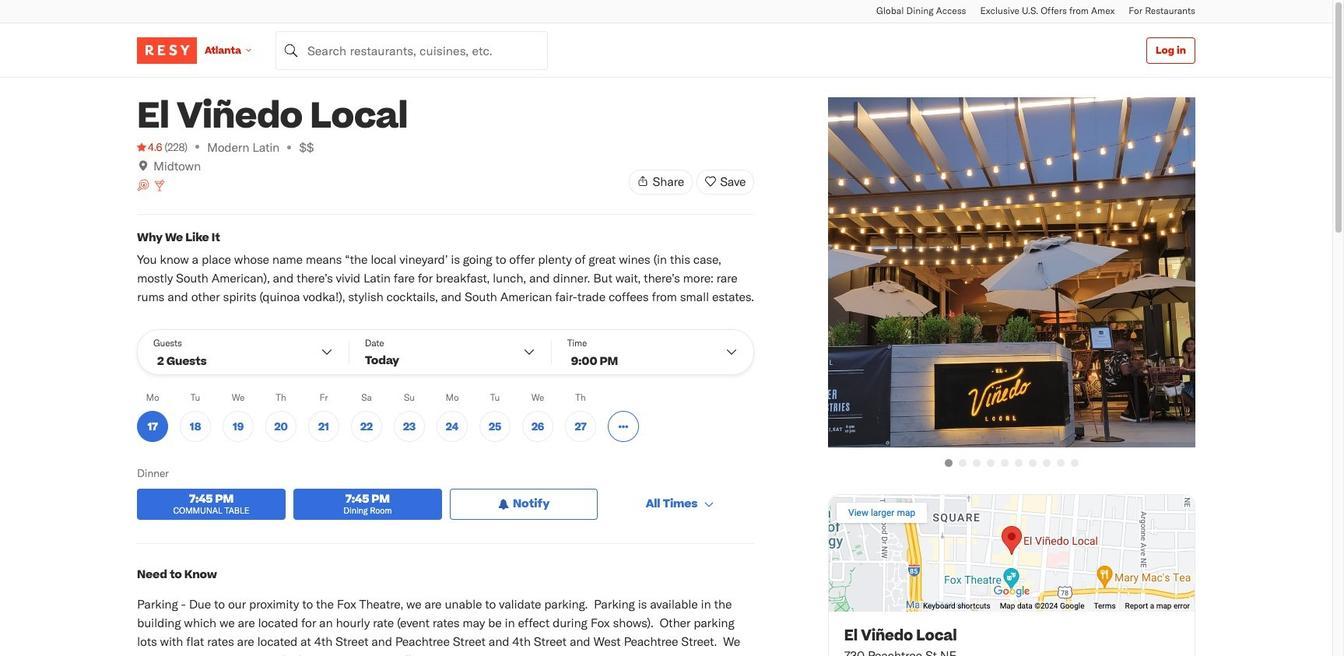 Task type: locate. For each thing, give the bounding box(es) containing it.
4.6 out of 5 stars image
[[137, 139, 162, 155]]

None field
[[276, 31, 548, 70]]



Task type: vqa. For each thing, say whether or not it's contained in the screenshot.
the 4.9 out of 5 stars image
no



Task type: describe. For each thing, give the bounding box(es) containing it.
Search restaurants, cuisines, etc. text field
[[276, 31, 548, 70]]



